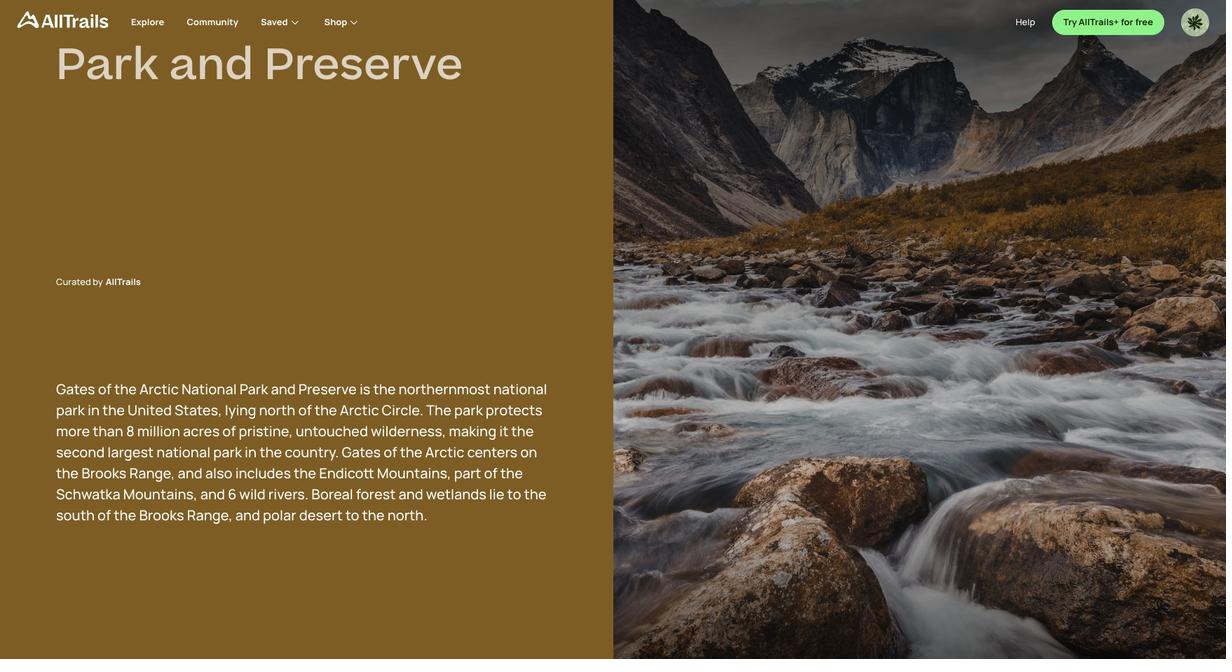 Task type: vqa. For each thing, say whether or not it's contained in the screenshot.
CONNECTS
no



Task type: locate. For each thing, give the bounding box(es) containing it.
national up protects
[[493, 380, 547, 399]]

community
[[187, 16, 238, 28]]

park up more
[[56, 401, 85, 420]]

saved link
[[261, 0, 302, 45]]

protects
[[486, 401, 542, 420]]

rivers.
[[268, 485, 309, 504]]

curated by alltrails
[[56, 275, 141, 288]]

1 horizontal spatial brooks
[[139, 506, 184, 525]]

in up than
[[88, 401, 100, 420]]

range, down 6
[[187, 506, 233, 525]]

gates of the arctic national park and preserve is the northernmost national park in the united states, lying north of the arctic circle. the park protects more than 8 million acres of pristine, untouched wilderness, making it the second largest national park in the country. gates of the arctic centers on the brooks range, and also includes the endicott mountains, part of the schwatka mountains, and 6 wild rivers. boreal forest and wetlands lie to the south of the brooks range, and polar desert to the north.
[[56, 380, 547, 525]]

to right lie on the left bottom of page
[[507, 485, 521, 504]]

arctic up part
[[425, 443, 464, 462]]

curated
[[56, 275, 91, 288]]

2 horizontal spatial arctic
[[425, 443, 464, 462]]

alltrails+
[[1079, 16, 1119, 28]]

explore link
[[131, 0, 164, 45]]

the down "pristine,"
[[259, 443, 282, 462]]

1 horizontal spatial arctic
[[340, 401, 379, 420]]

park
[[56, 401, 85, 420], [454, 401, 483, 420], [213, 443, 242, 462]]

shop
[[324, 16, 347, 28]]

mountains,
[[377, 464, 451, 483], [123, 485, 197, 504]]

united
[[128, 401, 172, 420]]

arctic down is
[[340, 401, 379, 420]]

lie
[[489, 485, 504, 504]]

the down wilderness,
[[400, 443, 422, 462]]

brooks
[[81, 464, 126, 483], [139, 506, 184, 525]]

second
[[56, 443, 105, 462]]

0 vertical spatial mountains,
[[377, 464, 451, 483]]

in
[[88, 401, 100, 420], [245, 443, 257, 462]]

range,
[[129, 464, 175, 483], [187, 506, 233, 525]]

national
[[493, 380, 547, 399], [157, 443, 210, 462]]

0 vertical spatial gates
[[56, 380, 95, 399]]

includes
[[235, 464, 291, 483]]

the right is
[[373, 380, 396, 399]]

part
[[454, 464, 481, 483]]

park up "also"
[[213, 443, 242, 462]]

and down wild on the left bottom of page
[[235, 506, 260, 525]]

national
[[182, 380, 237, 399]]

of down lying
[[222, 422, 236, 441]]

0 horizontal spatial range,
[[129, 464, 175, 483]]

desert
[[299, 506, 343, 525]]

of
[[98, 380, 111, 399], [298, 401, 312, 420], [222, 422, 236, 441], [384, 443, 397, 462], [484, 464, 498, 483], [97, 506, 111, 525]]

the right the it on the bottom left of page
[[511, 422, 534, 441]]

alltrails image
[[17, 11, 109, 28]]

1 vertical spatial range,
[[187, 506, 233, 525]]

country.
[[285, 443, 339, 462]]

of right north
[[298, 401, 312, 420]]

1 vertical spatial to
[[345, 506, 359, 525]]

of down 'schwatka'
[[97, 506, 111, 525]]

the up than
[[102, 401, 125, 420]]

than
[[93, 422, 123, 441]]

to down boreal
[[345, 506, 359, 525]]

alltrails
[[106, 275, 141, 288]]

1 vertical spatial national
[[157, 443, 210, 462]]

mountains, down largest
[[123, 485, 197, 504]]

in up "includes"
[[245, 443, 257, 462]]

0 horizontal spatial in
[[88, 401, 100, 420]]

northernmost
[[399, 380, 490, 399]]

dialog
[[0, 0, 1226, 660]]

1 vertical spatial gates
[[342, 443, 381, 462]]

by
[[93, 275, 103, 288]]

arctic
[[140, 380, 179, 399], [340, 401, 379, 420], [425, 443, 464, 462]]

0 vertical spatial in
[[88, 401, 100, 420]]

gates up more
[[56, 380, 95, 399]]

and
[[271, 380, 296, 399], [178, 464, 202, 483], [200, 485, 225, 504], [399, 485, 423, 504], [235, 506, 260, 525]]

0 vertical spatial range,
[[129, 464, 175, 483]]

it
[[499, 422, 508, 441]]

0 horizontal spatial arctic
[[140, 380, 179, 399]]

park up the making
[[454, 401, 483, 420]]

north.
[[387, 506, 428, 525]]

million
[[137, 422, 180, 441]]

gates
[[56, 380, 95, 399], [342, 443, 381, 462]]

1 vertical spatial in
[[245, 443, 257, 462]]

the up united
[[114, 380, 137, 399]]

8
[[126, 422, 134, 441]]

making
[[449, 422, 496, 441]]

1 horizontal spatial range,
[[187, 506, 233, 525]]

forest
[[356, 485, 396, 504]]

free
[[1135, 16, 1153, 28]]

national down acres on the left bottom of page
[[157, 443, 210, 462]]

0 horizontal spatial to
[[345, 506, 359, 525]]

gates up endicott
[[342, 443, 381, 462]]

the
[[114, 380, 137, 399], [373, 380, 396, 399], [102, 401, 125, 420], [314, 401, 337, 420], [511, 422, 534, 441], [259, 443, 282, 462], [400, 443, 422, 462], [56, 464, 79, 483], [294, 464, 316, 483], [500, 464, 523, 483], [524, 485, 546, 504], [114, 506, 136, 525], [362, 506, 385, 525]]

shop link
[[324, 0, 361, 45]]

arctic up united
[[140, 380, 179, 399]]

to
[[507, 485, 521, 504], [345, 506, 359, 525]]

range, down largest
[[129, 464, 175, 483]]

circle.
[[382, 401, 423, 420]]

1 horizontal spatial national
[[493, 380, 547, 399]]

and left "also"
[[178, 464, 202, 483]]

wilderness,
[[371, 422, 446, 441]]

close this dialog image
[[1189, 599, 1203, 613]]

1 vertical spatial arctic
[[340, 401, 379, 420]]

1 vertical spatial mountains,
[[123, 485, 197, 504]]

kendall image
[[1181, 8, 1209, 36]]

the down "second"
[[56, 464, 79, 483]]

1 horizontal spatial park
[[213, 443, 242, 462]]

1 horizontal spatial to
[[507, 485, 521, 504]]

0 vertical spatial arctic
[[140, 380, 179, 399]]

mountains, down wilderness,
[[377, 464, 451, 483]]

schwatka
[[56, 485, 120, 504]]

0 vertical spatial to
[[507, 485, 521, 504]]

0 vertical spatial brooks
[[81, 464, 126, 483]]

2 vertical spatial arctic
[[425, 443, 464, 462]]

1 horizontal spatial mountains,
[[377, 464, 451, 483]]

0 vertical spatial national
[[493, 380, 547, 399]]

1 horizontal spatial gates
[[342, 443, 381, 462]]

community link
[[187, 0, 238, 45]]

wetlands
[[426, 485, 486, 504]]



Task type: describe. For each thing, give the bounding box(es) containing it.
largest
[[107, 443, 154, 462]]

0 horizontal spatial brooks
[[81, 464, 126, 483]]

acres
[[183, 422, 220, 441]]

the
[[426, 401, 451, 420]]

untouched
[[296, 422, 368, 441]]

park
[[240, 380, 268, 399]]

and up north
[[271, 380, 296, 399]]

the down "preserve" at the bottom left
[[314, 401, 337, 420]]

pristine,
[[239, 422, 293, 441]]

wild
[[239, 485, 266, 504]]

try
[[1063, 16, 1077, 28]]

north
[[259, 401, 295, 420]]

the down 'schwatka'
[[114, 506, 136, 525]]

0 horizontal spatial gates
[[56, 380, 95, 399]]

of up than
[[98, 380, 111, 399]]

0 horizontal spatial mountains,
[[123, 485, 197, 504]]

help
[[1016, 16, 1035, 28]]

explore
[[131, 16, 164, 28]]

for
[[1121, 16, 1133, 28]]

south
[[56, 506, 95, 525]]

on
[[520, 443, 537, 462]]

the down forest
[[362, 506, 385, 525]]

is
[[360, 380, 370, 399]]

alltrails link
[[17, 11, 131, 34]]

the down country.
[[294, 464, 316, 483]]

6
[[228, 485, 236, 504]]

and left 6
[[200, 485, 225, 504]]

try alltrails+ for free link
[[1052, 10, 1164, 35]]

shop button
[[324, 0, 361, 45]]

preserve
[[298, 380, 357, 399]]

more
[[56, 422, 90, 441]]

of down centers
[[484, 464, 498, 483]]

the up lie on the left bottom of page
[[500, 464, 523, 483]]

boreal
[[311, 485, 353, 504]]

polar
[[263, 506, 296, 525]]

states,
[[175, 401, 222, 420]]

saved button
[[261, 0, 324, 45]]

lying
[[225, 401, 256, 420]]

2 horizontal spatial park
[[454, 401, 483, 420]]

0 horizontal spatial park
[[56, 401, 85, 420]]

the right lie on the left bottom of page
[[524, 485, 546, 504]]

also
[[205, 464, 232, 483]]

1 horizontal spatial in
[[245, 443, 257, 462]]

0 horizontal spatial national
[[157, 443, 210, 462]]

endicott
[[319, 464, 374, 483]]

help link
[[1016, 8, 1035, 36]]

saved
[[261, 16, 288, 28]]

1 vertical spatial brooks
[[139, 506, 184, 525]]

and up north.
[[399, 485, 423, 504]]

centers
[[467, 443, 518, 462]]

of down wilderness,
[[384, 443, 397, 462]]

try alltrails+ for free
[[1063, 16, 1153, 28]]



